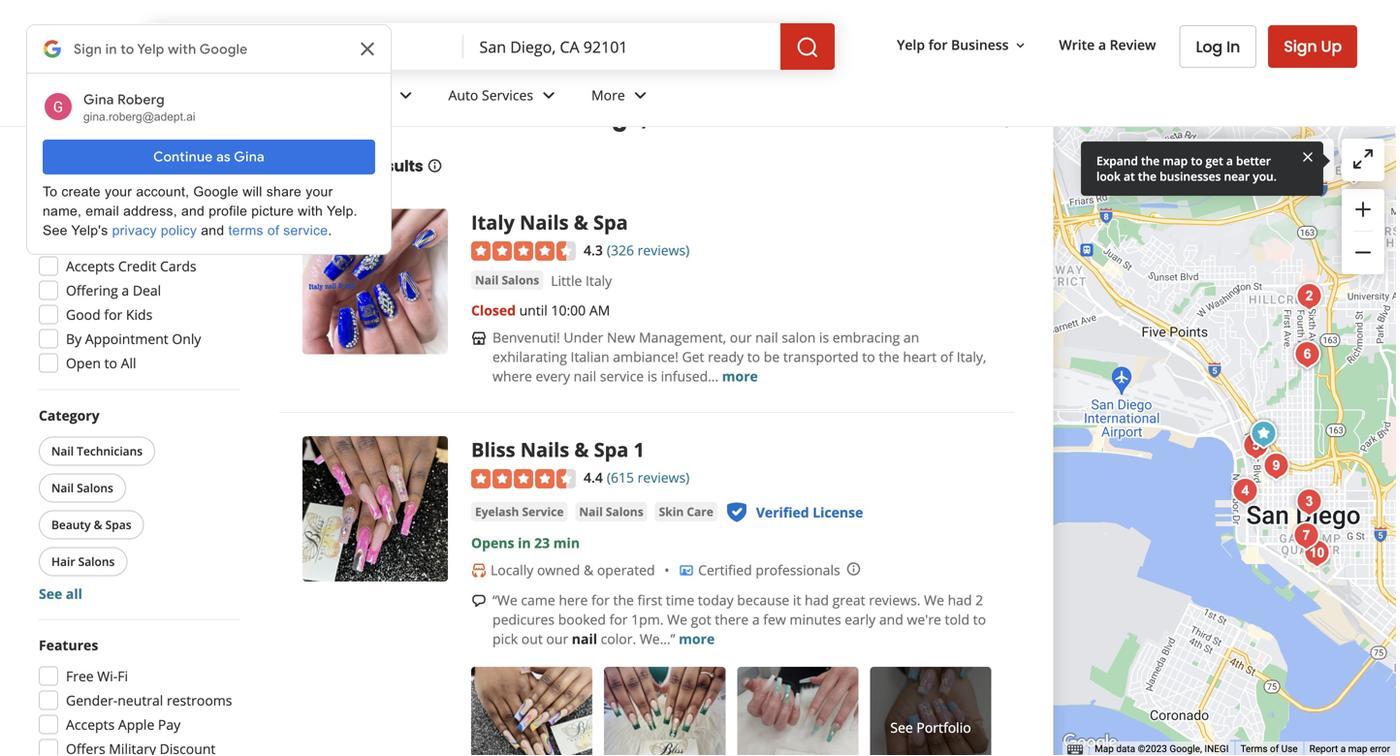 Task type: locate. For each thing, give the bounding box(es) containing it.
0 vertical spatial 16 info v2 image
[[1000, 113, 1015, 129]]

1 horizontal spatial services
[[482, 86, 534, 104]]

verified license button
[[757, 503, 864, 522]]

& for italy
[[574, 209, 589, 236]]

1 horizontal spatial map
[[1249, 151, 1278, 170]]

reviews) for bliss nails & spa 1
[[638, 469, 690, 487]]

a left deal
[[122, 281, 129, 300]]

see
[[39, 585, 62, 603], [891, 719, 914, 737]]

open down suggested on the left top of the page
[[66, 233, 101, 251]]

24 chevron down v2 image right more
[[629, 84, 653, 107]]

$$$ button
[[139, 136, 187, 165]]

valerie's nail bar image
[[1298, 535, 1337, 573]]

beauty & spas left 16 chevron right v2 image on the left of page
[[336, 85, 418, 101]]

offering a deal
[[66, 281, 161, 300]]

0 horizontal spatial beauty & spas
[[51, 517, 132, 533]]

1 24 chevron down v2 image from the left
[[394, 84, 418, 107]]

1 horizontal spatial we
[[925, 591, 945, 610]]

1 vertical spatial near
[[1225, 168, 1251, 184]]

0 vertical spatial spa
[[594, 209, 628, 236]]

report a map error
[[1310, 744, 1391, 755]]

2 open from the top
[[66, 354, 101, 373]]

1 vertical spatial our
[[547, 630, 569, 649]]

beauty inside button
[[51, 517, 91, 533]]

for inside group
[[104, 306, 122, 324]]

gender-neutral restrooms
[[66, 692, 232, 710]]

1 horizontal spatial spas
[[391, 85, 418, 101]]

2 nails from the top
[[521, 437, 570, 463]]

info icon image
[[847, 562, 862, 577], [847, 562, 862, 577]]

expand map image
[[1352, 147, 1376, 171]]

yelp for business
[[897, 36, 1009, 54]]

map for to
[[1163, 153, 1189, 169]]

& up 4.4 link
[[575, 437, 589, 463]]

salons up results
[[385, 101, 463, 134]]

to left all
[[104, 354, 117, 373]]

0 vertical spatial we
[[925, 591, 945, 610]]

0 vertical spatial more link
[[723, 367, 758, 386]]

0 vertical spatial accepts
[[66, 257, 115, 276]]

0 horizontal spatial 24 chevron down v2 image
[[394, 84, 418, 107]]

an
[[904, 328, 920, 347]]

1 horizontal spatial 16 info v2 image
[[1000, 113, 1015, 129]]

16 info v2 image
[[1000, 113, 1015, 129], [427, 158, 443, 174]]

had up minutes
[[805, 591, 829, 610]]

1 vertical spatial open
[[66, 354, 101, 373]]

see for see all
[[39, 585, 62, 603]]

nail salons link down the (615
[[576, 502, 648, 522]]

near right the get
[[1225, 168, 1251, 184]]

nail salons down 4.3 star rating image
[[475, 272, 540, 288]]

1 vertical spatial reviews)
[[638, 469, 690, 487]]

nail salons button for middle nail salons link
[[471, 271, 544, 290]]

map left error
[[1349, 744, 1368, 755]]

24 chevron down v2 image inside more link
[[629, 84, 653, 107]]

1 vertical spatial beauty
[[51, 517, 91, 533]]

2 horizontal spatial map
[[1349, 744, 1368, 755]]

portfolio
[[917, 719, 972, 737]]

1 open from the top
[[66, 233, 101, 251]]

eyelash service link
[[471, 502, 568, 522]]

apple
[[118, 716, 155, 734]]

1 horizontal spatial nail salons button
[[471, 271, 544, 290]]

& up hair salons
[[94, 517, 102, 533]]

0 horizontal spatial 16 info v2 image
[[427, 158, 443, 174]]

fi
[[118, 667, 128, 686]]

1 horizontal spatial near
[[1225, 168, 1251, 184]]

0 vertical spatial near
[[467, 101, 522, 134]]

2 accepts from the top
[[66, 716, 115, 734]]

you.
[[1254, 168, 1278, 184]]

see left portfolio
[[891, 719, 914, 737]]

0 horizontal spatial near
[[467, 101, 522, 134]]

0 horizontal spatial we
[[668, 611, 688, 629]]

is
[[820, 328, 830, 347], [648, 367, 658, 386]]

nail down booked
[[572, 630, 598, 649]]

1 vertical spatial accepts
[[66, 716, 115, 734]]

services for home services
[[339, 86, 391, 104]]

moves
[[1282, 151, 1323, 170]]

salons right "hair"
[[78, 554, 115, 570]]

zoom in image
[[1352, 198, 1376, 221]]

&
[[380, 85, 388, 101], [574, 209, 589, 236], [575, 437, 589, 463], [94, 517, 102, 533], [584, 561, 594, 580]]

1 vertical spatial is
[[648, 367, 658, 386]]

open down by
[[66, 354, 101, 373]]

got
[[691, 611, 712, 629]]

there
[[715, 611, 749, 629]]

reviews) inside (615 reviews) link
[[638, 469, 690, 487]]

to
[[1192, 153, 1203, 169], [748, 348, 761, 366], [863, 348, 876, 366], [104, 354, 117, 373], [974, 611, 987, 629]]

reviews) right (326
[[638, 241, 690, 259]]

more
[[592, 86, 625, 104]]

inailology spa & bar image
[[1289, 336, 1327, 374]]

more link down got
[[679, 630, 715, 649]]

under
[[564, 328, 604, 347]]

services
[[339, 86, 391, 104], [482, 86, 534, 104]]

1 horizontal spatial had
[[948, 591, 973, 610]]

accepts down gender-
[[66, 716, 115, 734]]

0 horizontal spatial see
[[39, 585, 62, 603]]

italy nails & spa link
[[471, 209, 628, 236]]

1 horizontal spatial 24 chevron down v2 image
[[629, 84, 653, 107]]

0 vertical spatial open
[[66, 233, 101, 251]]

1 vertical spatial nails
[[521, 437, 570, 463]]

business
[[952, 36, 1009, 54]]

spas inside button
[[105, 517, 132, 533]]

0 horizontal spatial spas
[[105, 517, 132, 533]]

more down the ready
[[723, 367, 758, 386]]

1 vertical spatial see
[[891, 719, 914, 737]]

1 horizontal spatial more
[[723, 367, 758, 386]]

a for report a map error
[[1341, 744, 1347, 755]]

reviews)
[[638, 241, 690, 259], [638, 469, 690, 487]]

2 horizontal spatial nail salons button
[[576, 502, 648, 522]]

0 vertical spatial see
[[39, 585, 62, 603]]

nail salons button up beauty & spas button
[[39, 474, 126, 503]]

up
[[1322, 35, 1343, 57]]

24 chevron down v2 image
[[394, 84, 418, 107], [629, 84, 653, 107]]

expand the map to get a better look at the businesses near you. tooltip
[[1082, 142, 1324, 196]]

nail up be
[[756, 328, 779, 347]]

the inside "we came here for the first time today because it had great reviews. we had 2 pedicures booked for 1pm. we got there a few minutes early and we're told to pick out our
[[614, 591, 634, 610]]

for up "color."
[[610, 611, 628, 629]]

a for offering a deal
[[122, 281, 129, 300]]

0 horizontal spatial map
[[1163, 153, 1189, 169]]

group containing suggested
[[33, 201, 241, 379]]

we up we're
[[925, 591, 945, 610]]

search image
[[797, 36, 820, 59]]

locally owned & operated
[[491, 561, 655, 580]]

open
[[66, 233, 101, 251], [66, 354, 101, 373]]

a left few
[[753, 611, 760, 629]]

1 had from the left
[[805, 591, 829, 610]]

of left italy,
[[941, 348, 954, 366]]

nail inside button
[[51, 443, 74, 459]]

2 reviews) from the top
[[638, 469, 690, 487]]

open for open now 8:37 am
[[66, 233, 101, 251]]

new
[[607, 328, 636, 347]]

better
[[1237, 153, 1272, 169]]

0 vertical spatial beauty
[[336, 85, 377, 101]]

(326
[[607, 241, 634, 259]]

a right the get
[[1227, 153, 1234, 169]]

lv's nails and spa image
[[1288, 517, 1326, 556]]

24 chevron down v2 image left 16 chevron right v2 image on the left of page
[[394, 84, 418, 107]]

a
[[1099, 36, 1107, 54], [1227, 153, 1234, 169], [122, 281, 129, 300], [753, 611, 760, 629], [1341, 744, 1347, 755]]

service
[[522, 504, 564, 520]]

now
[[104, 233, 133, 251]]

& right owned
[[584, 561, 594, 580]]

to inside group
[[104, 354, 117, 373]]

certified
[[699, 561, 753, 580]]

16 info v2 image right results
[[427, 158, 443, 174]]

near left san
[[467, 101, 522, 134]]

2 had from the left
[[948, 591, 973, 610]]

terms of use
[[1241, 744, 1299, 755]]

in
[[1227, 36, 1241, 58]]

see inside group
[[39, 585, 62, 603]]

eyelash
[[475, 504, 519, 520]]

accepts up offering
[[66, 257, 115, 276]]

sign up link
[[1269, 25, 1358, 68]]

nail up closed
[[475, 272, 499, 288]]

1 vertical spatial am
[[590, 301, 611, 320]]

1 horizontal spatial our
[[730, 328, 752, 347]]

1 vertical spatial more link
[[679, 630, 715, 649]]

©2023
[[1139, 744, 1168, 755]]

a inside expand the map to get a better look at the businesses near you.
[[1227, 153, 1234, 169]]

beauty up "hair"
[[51, 517, 91, 533]]

infused…
[[661, 367, 719, 386]]

see all
[[39, 585, 82, 603]]

0 vertical spatial nails
[[520, 209, 569, 236]]

business categories element
[[147, 70, 1358, 126]]

for
[[929, 36, 948, 54], [104, 306, 122, 324], [592, 591, 610, 610], [610, 611, 628, 629]]

1 vertical spatial spas
[[105, 517, 132, 533]]

nail salons up beauty & spas button
[[51, 480, 113, 496]]

italy nails & spa image
[[303, 209, 448, 354], [1245, 415, 1284, 454], [1245, 415, 1284, 454]]

group
[[1343, 189, 1385, 275], [33, 201, 241, 379], [35, 406, 241, 604], [33, 636, 241, 756]]

map data ©2023 google, inegi
[[1095, 744, 1230, 755]]

map left the get
[[1163, 153, 1189, 169]]

a right report
[[1341, 744, 1347, 755]]

services right home
[[339, 86, 391, 104]]

pick
[[493, 630, 518, 649]]

sign up
[[1285, 35, 1343, 57]]

1 reviews) from the top
[[638, 241, 690, 259]]

1 services from the left
[[339, 86, 391, 104]]

1 vertical spatial italy
[[586, 272, 612, 290]]

reviews) up skin on the left bottom of the page
[[638, 469, 690, 487]]

1 vertical spatial spa
[[594, 437, 629, 463]]

0 horizontal spatial our
[[547, 630, 569, 649]]

more down got
[[679, 630, 715, 649]]

terms of use link
[[1241, 744, 1299, 755]]

16 info v2 image right 16 chevron down v2 image on the top of the page
[[1000, 113, 1015, 129]]

see portfolio link
[[871, 667, 992, 756]]

0 vertical spatial reviews)
[[638, 241, 690, 259]]

1 horizontal spatial more link
[[723, 367, 758, 386]]

24 verified filled v2 image
[[725, 501, 749, 524]]

cards
[[160, 257, 197, 276]]

(615 reviews)
[[607, 469, 690, 487]]

spas left 16 chevron right v2 image on the left of page
[[391, 85, 418, 101]]

am
[[167, 233, 188, 251], [590, 301, 611, 320]]

our right out
[[547, 630, 569, 649]]

our inside "we came here for the first time today because it had great reviews. we had 2 pedicures booked for 1pm. we got there a few minutes early and we're told to pick out our
[[547, 630, 569, 649]]

nails up 4.4 star rating image
[[521, 437, 570, 463]]

nail salons link up closed
[[471, 271, 544, 290]]

am inside group
[[167, 233, 188, 251]]

because
[[738, 591, 790, 610]]

beauty & spas up hair salons
[[51, 517, 132, 533]]

our up the ready
[[730, 328, 752, 347]]

error
[[1371, 744, 1391, 755]]

nail technicians button
[[39, 437, 155, 466]]

0 vertical spatial am
[[167, 233, 188, 251]]

to left the get
[[1192, 153, 1203, 169]]

4.3 star rating image
[[471, 242, 576, 261]]

1 vertical spatial beauty & spas
[[51, 517, 132, 533]]

spa up (326
[[594, 209, 628, 236]]

credit
[[118, 257, 157, 276]]

None field
[[163, 36, 449, 57], [480, 36, 766, 57], [163, 36, 449, 57]]

few
[[764, 611, 787, 629]]

service
[[600, 367, 644, 386]]

beauty & spas
[[336, 85, 418, 101], [51, 517, 132, 533]]

nails for bliss
[[521, 437, 570, 463]]

italy up 4.3 star rating image
[[471, 209, 515, 236]]

a right write
[[1099, 36, 1107, 54]]

am up the cards
[[167, 233, 188, 251]]

nail salons link
[[449, 85, 513, 101], [471, 271, 544, 290], [576, 502, 648, 522]]

color.
[[601, 630, 637, 649]]

review
[[1110, 36, 1157, 54]]

to down 2
[[974, 611, 987, 629]]

at
[[1124, 168, 1136, 184]]

am right 10:00
[[590, 301, 611, 320]]

1 vertical spatial 16 info v2 image
[[427, 158, 443, 174]]

sort:
[[837, 111, 867, 130]]

here
[[559, 591, 588, 610]]

nail salons button for nail salons link to the bottom
[[576, 502, 648, 522]]

map for moves
[[1249, 151, 1278, 170]]

it
[[793, 591, 802, 610]]

beauty right the best
[[336, 85, 377, 101]]

nail color. we…" more
[[572, 630, 715, 649]]

restaurants link
[[147, 70, 282, 126]]

beauty
[[336, 85, 377, 101], [51, 517, 91, 533]]

for right yelp
[[929, 36, 948, 54]]

0 horizontal spatial nail salons button
[[39, 474, 126, 503]]

little
[[551, 272, 582, 290]]

see left the all
[[39, 585, 62, 603]]

nail up beauty & spas button
[[51, 480, 74, 496]]

nail down the italian
[[574, 367, 597, 386]]

inegi
[[1205, 744, 1230, 755]]

1 horizontal spatial am
[[590, 301, 611, 320]]

nail down category
[[51, 443, 74, 459]]

0 horizontal spatial more link
[[679, 630, 715, 649]]

24 chevron down v2 image inside home services link
[[394, 84, 418, 107]]

google image
[[1059, 731, 1123, 756]]

log
[[1197, 36, 1223, 58]]

reviews) inside (326 reviews) "link"
[[638, 241, 690, 259]]

nail studio gaslamp image
[[1291, 483, 1329, 522]]

is down ambiance!
[[648, 367, 658, 386]]

we down time
[[668, 611, 688, 629]]

0 horizontal spatial services
[[339, 86, 391, 104]]

0 vertical spatial italy
[[471, 209, 515, 236]]

nails up 4.3 star rating image
[[520, 209, 569, 236]]

& up "4.3" link
[[574, 209, 589, 236]]

16 certified professionals v2 image
[[679, 563, 695, 579]]

gender-
[[66, 692, 118, 710]]

nail salons button down the (615
[[576, 502, 648, 522]]

0 vertical spatial our
[[730, 328, 752, 347]]

every
[[536, 367, 570, 386]]

had left 2
[[948, 591, 973, 610]]

nail salons link right 16 chevron right v2 image on the left of page
[[449, 85, 513, 101]]

1 horizontal spatial beauty & spas
[[336, 85, 418, 101]]

0 horizontal spatial had
[[805, 591, 829, 610]]

near inside expand the map to get a better look at the businesses near you.
[[1225, 168, 1251, 184]]

1 nails from the top
[[520, 209, 569, 236]]

None search field
[[147, 23, 839, 70]]

am for open now 8:37 am
[[167, 233, 188, 251]]

1 horizontal spatial of
[[1271, 744, 1280, 755]]

2 services from the left
[[482, 86, 534, 104]]

results
[[366, 155, 423, 177]]

free wi-fi
[[66, 667, 128, 686]]

1 horizontal spatial see
[[891, 719, 914, 737]]

had
[[805, 591, 829, 610], [948, 591, 973, 610]]

0 horizontal spatial more
[[679, 630, 715, 649]]

nail salons button up closed
[[471, 271, 544, 290]]

0 horizontal spatial is
[[648, 367, 658, 386]]

4.4 star rating image
[[471, 469, 576, 489]]

1 horizontal spatial italy
[[586, 272, 612, 290]]

0 vertical spatial of
[[941, 348, 954, 366]]

of left the use
[[1271, 744, 1280, 755]]

1 horizontal spatial is
[[820, 328, 830, 347]]

1 horizontal spatial beauty
[[336, 85, 377, 101]]

services left 24 chevron down v2 image
[[482, 86, 534, 104]]

0 horizontal spatial of
[[941, 348, 954, 366]]

beauty & spas link
[[336, 85, 418, 101]]

italy down 4.3
[[586, 272, 612, 290]]

2 24 chevron down v2 image from the left
[[629, 84, 653, 107]]

for down offering a deal
[[104, 306, 122, 324]]

map right as
[[1249, 151, 1278, 170]]

spas up hair salons
[[105, 517, 132, 533]]

& for bliss
[[575, 437, 589, 463]]

map inside expand the map to get a better look at the businesses near you.
[[1163, 153, 1189, 169]]

is up transported at right
[[820, 328, 830, 347]]

1 accepts from the top
[[66, 257, 115, 276]]

spa left 1
[[594, 437, 629, 463]]

more link down the ready
[[723, 367, 758, 386]]

and
[[880, 611, 904, 629]]

0 horizontal spatial am
[[167, 233, 188, 251]]

0 horizontal spatial beauty
[[51, 517, 91, 533]]

open for open to all
[[66, 354, 101, 373]]

hair salons
[[51, 554, 115, 570]]



Task type: describe. For each thing, give the bounding box(es) containing it.
all
[[66, 585, 82, 603]]

write
[[1060, 36, 1095, 54]]

best
[[279, 101, 330, 134]]

1 vertical spatial of
[[1271, 744, 1280, 755]]

today
[[698, 591, 734, 610]]

24 chevron down v2 image
[[537, 84, 561, 107]]

auto services link
[[433, 70, 576, 126]]

the inside the benvenuti! under new management, our nail salon is embracing an exhilarating italian ambiance! get ready to be transported to the heart of italy, where every nail service is infused…
[[879, 348, 900, 366]]

skin care
[[659, 504, 714, 520]]

bella paris nails & spa image
[[1258, 447, 1296, 486]]

lena nails image
[[1237, 427, 1276, 466]]

search as map moves
[[1185, 151, 1323, 170]]

0 vertical spatial is
[[820, 328, 830, 347]]

exhilarating
[[493, 348, 567, 366]]

2 vertical spatial nail salons link
[[576, 502, 648, 522]]

4.4
[[584, 469, 603, 487]]

min
[[554, 534, 580, 553]]

to inside expand the map to get a better look at the businesses near you.
[[1192, 153, 1203, 169]]

pay
[[158, 716, 181, 734]]

0 vertical spatial nail
[[756, 328, 779, 347]]

ambiance!
[[613, 348, 679, 366]]

& inside button
[[94, 517, 102, 533]]

16 chevron right v2 image
[[426, 86, 441, 102]]

0 horizontal spatial italy
[[471, 209, 515, 236]]

1 vertical spatial more
[[679, 630, 715, 649]]

1pm.
[[632, 611, 664, 629]]

reviews.
[[869, 591, 921, 610]]

san
[[526, 101, 571, 134]]

eyelash service
[[475, 504, 564, 520]]

told
[[945, 611, 970, 629]]

little italy
[[551, 272, 612, 290]]

group containing features
[[33, 636, 241, 756]]

polish pros image
[[1019, 233, 1058, 272]]

of inside the benvenuti! under new management, our nail salon is embracing an exhilarating italian ambiance! get ready to be transported to the heart of italy, where every nail service is infused…
[[941, 348, 954, 366]]

1
[[634, 437, 645, 463]]

a inside "we came here for the first time today because it had great reviews. we had 2 pedicures booked for 1pm. we got there a few minutes early and we're told to pick out our
[[753, 611, 760, 629]]

salons down nail technicians button
[[77, 480, 113, 496]]

1 vertical spatial nail
[[574, 367, 597, 386]]

reviews) for italy nails & spa
[[638, 241, 690, 259]]

accepts for accepts credit cards
[[66, 257, 115, 276]]

locally
[[491, 561, 534, 580]]

owned
[[537, 561, 580, 580]]

log in
[[1197, 36, 1241, 58]]

use
[[1282, 744, 1299, 755]]

great
[[833, 591, 866, 610]]

close image
[[1301, 148, 1316, 165]]

Near text field
[[480, 36, 766, 57]]

suggested
[[39, 202, 108, 220]]

23
[[535, 534, 550, 553]]

sign
[[1285, 35, 1318, 57]]

16 chevron down v2 image
[[976, 113, 991, 129]]

opens
[[471, 534, 515, 553]]

salons left 24 chevron down v2 image
[[476, 85, 513, 101]]

look
[[1097, 168, 1121, 184]]

inailology spa & bar image
[[1289, 336, 1327, 374]]

spa for bliss nails & spa 1
[[594, 437, 629, 463]]

heart
[[904, 348, 937, 366]]

beauty lounge image
[[1291, 277, 1329, 316]]

we…"
[[640, 630, 676, 649]]

closed until 10:00 am
[[471, 301, 611, 320]]

italy,
[[957, 348, 987, 366]]

nail salons down the (615
[[580, 504, 644, 520]]

accepts credit cards
[[66, 257, 197, 276]]

see all button
[[39, 585, 82, 603]]

nail salons inside group
[[51, 480, 113, 496]]

hair salons button
[[39, 548, 127, 577]]

see for see portfolio
[[891, 719, 914, 737]]

a for write a review
[[1099, 36, 1107, 54]]

embracing
[[833, 328, 900, 347]]

operated
[[597, 561, 655, 580]]

bliss nails & spa 1 image
[[303, 437, 448, 582]]

where
[[493, 367, 533, 386]]

beauty & spas inside button
[[51, 517, 132, 533]]

am for closed until 10:00 am
[[590, 301, 611, 320]]

free
[[66, 667, 94, 686]]

only
[[172, 330, 201, 348]]

& for locally
[[584, 561, 594, 580]]

nails for italy
[[520, 209, 569, 236]]

nail right 16 chevron right v2 image on the left of page
[[449, 85, 473, 101]]

businesses
[[1160, 168, 1222, 184]]

data
[[1117, 744, 1136, 755]]

16 chevron down v2 image
[[1013, 38, 1029, 53]]

services for auto services
[[482, 86, 534, 104]]

expand the map to get a better look at the businesses near you.
[[1097, 153, 1278, 184]]

"we came here for the first time today because it had great reviews. we had 2 pedicures booked for 1pm. we got there a few minutes early and we're told to pick out our
[[493, 591, 987, 649]]

closed
[[471, 301, 516, 320]]

bayside nail & spa image
[[1227, 472, 1265, 511]]

eyelash service button
[[471, 502, 568, 522]]

management,
[[639, 328, 727, 347]]

time
[[666, 591, 695, 610]]

wi-
[[97, 667, 118, 686]]

bliss nails & spa 1
[[471, 437, 645, 463]]

open now 8:37 am
[[66, 233, 188, 251]]

0 vertical spatial beauty & spas
[[336, 85, 418, 101]]

best nail salons near san diego, ca 92101
[[279, 101, 750, 134]]

spa for italy nails & spa
[[594, 209, 628, 236]]

map
[[1095, 744, 1115, 755]]

tip2toes by jennie image
[[1335, 150, 1374, 189]]

italy nails & spa
[[471, 209, 628, 236]]

transported
[[784, 348, 859, 366]]

yelp for business button
[[890, 27, 1037, 62]]

0 vertical spatial spas
[[391, 85, 418, 101]]

keyboard shortcuts image
[[1068, 745, 1084, 755]]

zoom out image
[[1352, 241, 1376, 264]]

$$$$
[[199, 143, 225, 159]]

terms
[[1241, 744, 1268, 755]]

to down 'embracing' at the top of page
[[863, 348, 876, 366]]

home services
[[297, 86, 391, 104]]

0 vertical spatial nail salons link
[[449, 85, 513, 101]]

good
[[66, 306, 101, 324]]

nail up sponsored results
[[335, 101, 380, 134]]

1 vertical spatial nail salons link
[[471, 271, 544, 290]]

benvenuti! under new management, our nail salon is embracing an exhilarating italian ambiance! get ready to be transported to the heart of italy, where every nail service is infused…
[[493, 328, 987, 386]]

salons inside button
[[78, 554, 115, 570]]

group containing category
[[35, 406, 241, 604]]

16 speech v2 image
[[471, 594, 487, 609]]

home services link
[[282, 70, 433, 126]]

salons down 4.3 star rating image
[[502, 272, 540, 288]]

2 vertical spatial nail
[[572, 630, 598, 649]]

get
[[682, 348, 705, 366]]

16 locally owned v2 image
[[471, 563, 487, 579]]

yelp
[[897, 36, 926, 54]]

0 vertical spatial more
[[723, 367, 758, 386]]

nail salons right 16 chevron right v2 image on the left of page
[[449, 85, 513, 101]]

skin care button
[[655, 502, 718, 522]]

bliss
[[471, 437, 516, 463]]

16 bizhouse v2 image
[[471, 331, 487, 346]]

for up booked
[[592, 591, 610, 610]]

1 vertical spatial we
[[668, 611, 688, 629]]

kids
[[126, 306, 153, 324]]

google,
[[1170, 744, 1203, 755]]

bliss nails & spa 1 link
[[471, 437, 645, 463]]

24 chevron down v2 image for more
[[629, 84, 653, 107]]

neutral
[[118, 692, 163, 710]]

map region
[[824, 0, 1397, 756]]

until
[[520, 301, 548, 320]]

map for error
[[1349, 744, 1368, 755]]

4.3
[[584, 241, 603, 259]]

see portfolio
[[891, 719, 972, 737]]

24 chevron down v2 image for home services
[[394, 84, 418, 107]]

salons down the (615
[[606, 504, 644, 520]]

auto services
[[449, 86, 534, 104]]

appointment
[[85, 330, 169, 348]]

nail down 4.4
[[580, 504, 603, 520]]

auto
[[449, 86, 479, 104]]

care
[[687, 504, 714, 520]]

technicians
[[77, 443, 143, 459]]

features
[[39, 636, 98, 655]]

our inside the benvenuti! under new management, our nail salon is embracing an exhilarating italian ambiance! get ready to be transported to the heart of italy, where every nail service is infused…
[[730, 328, 752, 347]]

skin care link
[[655, 502, 718, 522]]

minutes
[[790, 611, 842, 629]]

none field near
[[480, 36, 766, 57]]

accepts for accepts apple pay
[[66, 716, 115, 734]]

to inside "we came here for the first time today because it had great reviews. we had 2 pedicures booked for 1pm. we got there a few minutes early and we're told to pick out our
[[974, 611, 987, 629]]

to left be
[[748, 348, 761, 366]]

log in link
[[1180, 25, 1257, 68]]

for inside button
[[929, 36, 948, 54]]

filters
[[39, 94, 87, 115]]

verified
[[757, 503, 810, 522]]

& left 16 chevron right v2 image on the left of page
[[380, 85, 388, 101]]



Task type: vqa. For each thing, say whether or not it's contained in the screenshot.
Locally owned & operated
yes



